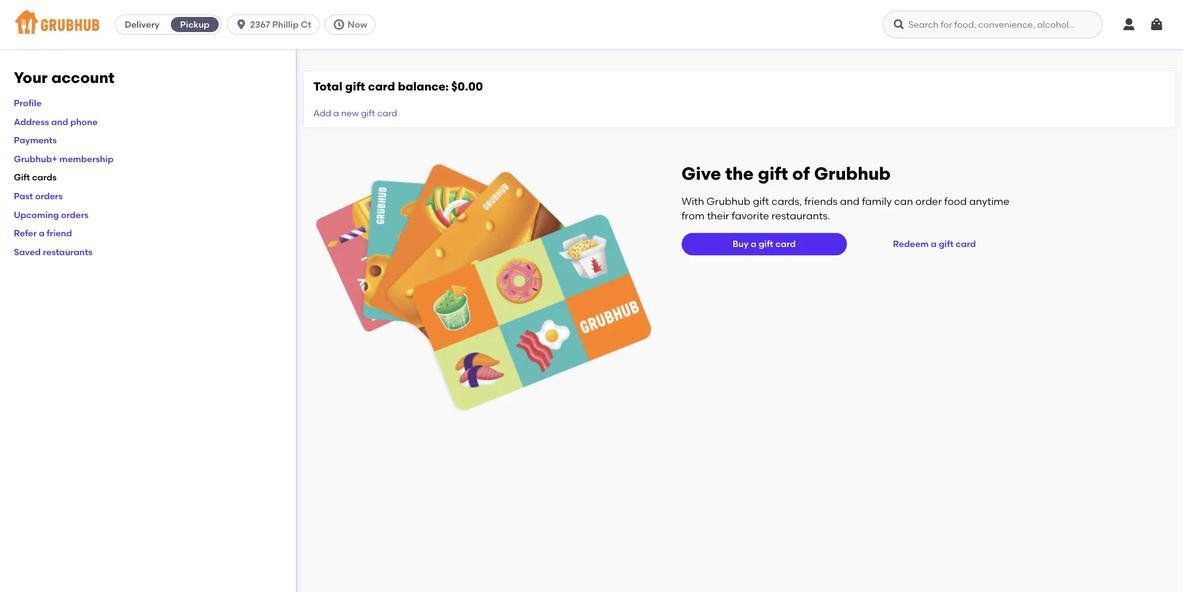 Task type: locate. For each thing, give the bounding box(es) containing it.
gift for buy a gift card
[[759, 239, 774, 249]]

and
[[51, 116, 68, 127], [841, 195, 860, 208]]

1 vertical spatial and
[[841, 195, 860, 208]]

card down total gift card balance: $0.00
[[377, 108, 397, 119]]

gift inside button
[[939, 239, 954, 249]]

a for redeem
[[931, 239, 937, 249]]

payments
[[14, 135, 57, 145]]

a inside button
[[931, 239, 937, 249]]

a right the redeem
[[931, 239, 937, 249]]

0 vertical spatial grubhub
[[815, 163, 891, 184]]

restaurants.
[[772, 209, 831, 222]]

card down the 'food'
[[956, 239, 977, 249]]

a left "new"
[[334, 108, 339, 119]]

gift right buy
[[759, 239, 774, 249]]

membership
[[59, 153, 114, 164]]

refer a friend
[[14, 228, 72, 239]]

a for refer
[[39, 228, 45, 239]]

0 horizontal spatial svg image
[[333, 18, 345, 31]]

grubhub
[[815, 163, 891, 184], [707, 195, 751, 208]]

grubhub+ membership
[[14, 153, 114, 164]]

grubhub+
[[14, 153, 57, 164]]

past orders
[[14, 191, 63, 201]]

order
[[916, 195, 942, 208]]

ct
[[301, 19, 311, 30]]

orders up upcoming orders
[[35, 191, 63, 201]]

0 horizontal spatial grubhub
[[707, 195, 751, 208]]

refer a friend link
[[14, 228, 72, 239]]

1 vertical spatial grubhub
[[707, 195, 751, 208]]

their
[[707, 209, 730, 222]]

gift cards link
[[14, 172, 57, 183]]

refer
[[14, 228, 37, 239]]

svg image
[[1150, 17, 1165, 32], [333, 18, 345, 31]]

add a new gift card
[[314, 108, 397, 119]]

gift right "new"
[[361, 108, 375, 119]]

1 horizontal spatial and
[[841, 195, 860, 208]]

card
[[368, 80, 395, 93], [377, 108, 397, 119], [776, 239, 796, 249], [956, 239, 977, 249]]

delivery
[[125, 19, 160, 30]]

1 horizontal spatial grubhub
[[815, 163, 891, 184]]

and left family
[[841, 195, 860, 208]]

gift right the redeem
[[939, 239, 954, 249]]

Search for food, convenience, alcohol... search field
[[883, 11, 1103, 38]]

1 horizontal spatial svg image
[[1150, 17, 1165, 32]]

restaurants
[[43, 246, 93, 257]]

the
[[726, 163, 754, 184]]

grubhub inside with grubhub gift cards, friends and family can order food anytime from their favorite restaurants.
[[707, 195, 751, 208]]

card down restaurants.
[[776, 239, 796, 249]]

gift for with grubhub gift cards, friends and family can order food anytime from their favorite restaurants.
[[753, 195, 770, 208]]

upcoming orders
[[14, 209, 89, 220]]

favorite
[[732, 209, 770, 222]]

gift for give the gift of grubhub
[[758, 163, 789, 184]]

gift
[[345, 80, 365, 93], [361, 108, 375, 119], [758, 163, 789, 184], [753, 195, 770, 208], [759, 239, 774, 249], [939, 239, 954, 249]]

1 vertical spatial orders
[[61, 209, 89, 220]]

from
[[682, 209, 705, 222]]

orders up friend
[[61, 209, 89, 220]]

friends
[[805, 195, 838, 208]]

orders
[[35, 191, 63, 201], [61, 209, 89, 220]]

orders for upcoming orders
[[61, 209, 89, 220]]

a
[[334, 108, 339, 119], [39, 228, 45, 239], [751, 239, 757, 249], [931, 239, 937, 249]]

card inside redeem a gift card button
[[956, 239, 977, 249]]

gift inside with grubhub gift cards, friends and family can order food anytime from their favorite restaurants.
[[753, 195, 770, 208]]

can
[[895, 195, 914, 208]]

0 horizontal spatial and
[[51, 116, 68, 127]]

saved
[[14, 246, 41, 257]]

total gift card balance: $0.00
[[314, 80, 483, 93]]

grubhub up with grubhub gift cards, friends and family can order food anytime from their favorite restaurants.
[[815, 163, 891, 184]]

grubhub up their
[[707, 195, 751, 208]]

friend
[[47, 228, 72, 239]]

svg image
[[1122, 17, 1137, 32], [235, 18, 248, 31], [893, 18, 906, 31]]

0 vertical spatial orders
[[35, 191, 63, 201]]

payments link
[[14, 135, 57, 145]]

your
[[14, 69, 48, 87]]

redeem a gift card button
[[889, 233, 982, 255]]

with
[[682, 195, 705, 208]]

give
[[682, 163, 722, 184]]

gift up favorite
[[753, 195, 770, 208]]

and left phone
[[51, 116, 68, 127]]

a right buy
[[751, 239, 757, 249]]

profile link
[[14, 98, 42, 108]]

a right refer
[[39, 228, 45, 239]]

a for add
[[334, 108, 339, 119]]

0 horizontal spatial svg image
[[235, 18, 248, 31]]

anytime
[[970, 195, 1010, 208]]

gift up "add a new gift card"
[[345, 80, 365, 93]]

family
[[863, 195, 892, 208]]

gift left of
[[758, 163, 789, 184]]

upcoming orders link
[[14, 209, 89, 220]]

account
[[51, 69, 115, 87]]



Task type: vqa. For each thing, say whether or not it's contained in the screenshot.
an
no



Task type: describe. For each thing, give the bounding box(es) containing it.
delivery button
[[116, 14, 169, 35]]

upcoming
[[14, 209, 59, 220]]

saved restaurants
[[14, 246, 93, 257]]

2367 phillip ct
[[250, 19, 311, 30]]

phillip
[[272, 19, 299, 30]]

saved restaurants link
[[14, 246, 93, 257]]

1 horizontal spatial svg image
[[893, 18, 906, 31]]

redeem
[[894, 239, 929, 249]]

now
[[348, 19, 368, 30]]

cards,
[[772, 195, 802, 208]]

svg image inside 2367 phillip ct button
[[235, 18, 248, 31]]

main navigation navigation
[[0, 0, 1184, 49]]

with grubhub gift cards, friends and family can order food anytime from their favorite restaurants.
[[682, 195, 1010, 222]]

card inside buy a gift card link
[[776, 239, 796, 249]]

profile
[[14, 98, 42, 108]]

total
[[314, 80, 343, 93]]

past
[[14, 191, 33, 201]]

now button
[[325, 14, 381, 35]]

buy a gift card link
[[682, 233, 847, 255]]

a for buy
[[751, 239, 757, 249]]

address
[[14, 116, 49, 127]]

cards
[[32, 172, 57, 183]]

your account
[[14, 69, 115, 87]]

address and phone link
[[14, 116, 98, 127]]

gift for redeem a gift card
[[939, 239, 954, 249]]

buy a gift card
[[733, 239, 796, 249]]

food
[[945, 195, 967, 208]]

2367
[[250, 19, 270, 30]]

and inside with grubhub gift cards, friends and family can order food anytime from their favorite restaurants.
[[841, 195, 860, 208]]

add
[[314, 108, 331, 119]]

address and phone
[[14, 116, 98, 127]]

pickup
[[180, 19, 210, 30]]

gift card image
[[316, 162, 652, 413]]

2367 phillip ct button
[[227, 14, 325, 35]]

$0.00
[[452, 80, 483, 93]]

orders for past orders
[[35, 191, 63, 201]]

balance:
[[398, 80, 449, 93]]

2 horizontal spatial svg image
[[1122, 17, 1137, 32]]

svg image inside now button
[[333, 18, 345, 31]]

grubhub+ membership link
[[14, 153, 114, 164]]

buy
[[733, 239, 749, 249]]

of
[[793, 163, 810, 184]]

pickup button
[[169, 14, 221, 35]]

gift
[[14, 172, 30, 183]]

card up "add a new gift card"
[[368, 80, 395, 93]]

phone
[[70, 116, 98, 127]]

redeem a gift card
[[894, 239, 977, 249]]

new
[[341, 108, 359, 119]]

give the gift of grubhub
[[682, 163, 891, 184]]

0 vertical spatial and
[[51, 116, 68, 127]]

past orders link
[[14, 191, 63, 201]]

gift cards
[[14, 172, 57, 183]]



